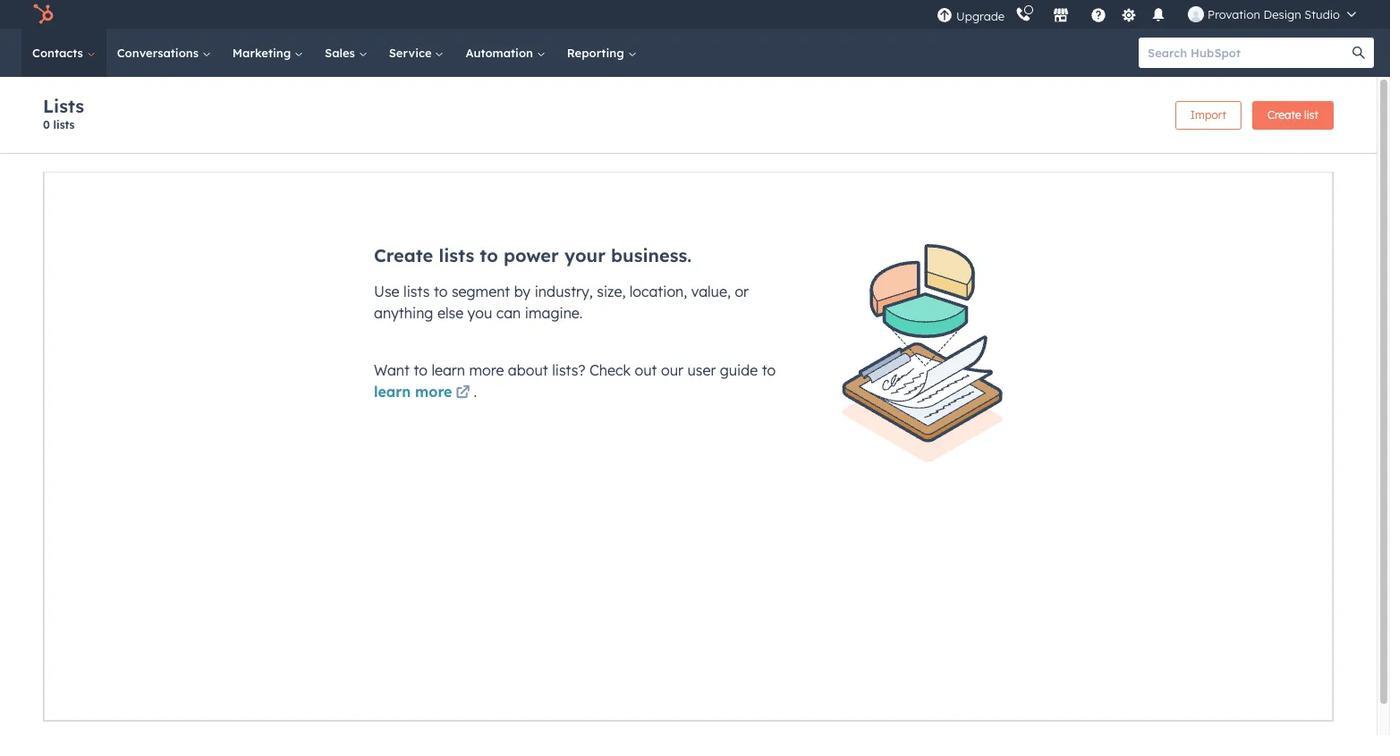 Task type: locate. For each thing, give the bounding box(es) containing it.
1 horizontal spatial learn
[[432, 361, 465, 379]]

lists up 'anything'
[[403, 283, 430, 301]]

list
[[1304, 108, 1319, 121]]

2 vertical spatial lists
[[403, 283, 430, 301]]

link opens in a new window image
[[456, 383, 470, 404], [456, 386, 470, 401]]

want
[[374, 361, 410, 379]]

location,
[[630, 283, 687, 301]]

imagine.
[[525, 304, 583, 322]]

1 vertical spatial learn
[[374, 383, 411, 401]]

lists banner
[[43, 95, 1334, 135]]

0 horizontal spatial learn
[[374, 383, 411, 401]]

1 vertical spatial lists
[[439, 244, 474, 267]]

conversations
[[117, 46, 202, 60]]

lists up segment
[[439, 244, 474, 267]]

segment
[[452, 283, 510, 301]]

create inside lists banner
[[1268, 108, 1301, 121]]

menu
[[935, 0, 1369, 29]]

more
[[469, 361, 504, 379], [415, 383, 452, 401]]

check
[[589, 361, 631, 379]]

lists 0 lists
[[43, 95, 84, 131]]

1 vertical spatial more
[[415, 383, 452, 401]]

1 horizontal spatial lists
[[403, 283, 430, 301]]

1 vertical spatial create
[[374, 244, 433, 267]]

to right guide at the right
[[762, 361, 776, 379]]

reporting link
[[556, 29, 647, 77]]

help button
[[1083, 0, 1114, 29]]

by
[[514, 283, 531, 301]]

2 link opens in a new window image from the top
[[456, 386, 470, 401]]

contacts
[[32, 46, 87, 60]]

2 horizontal spatial lists
[[439, 244, 474, 267]]

0 vertical spatial learn
[[432, 361, 465, 379]]

calling icon button
[[1008, 3, 1039, 26]]

lists inside use lists to segment by industry, size, location, value, or anything else you can imagine.
[[403, 283, 430, 301]]

more left "."
[[415, 383, 452, 401]]

size,
[[597, 283, 626, 301]]

our
[[661, 361, 683, 379]]

more up "."
[[469, 361, 504, 379]]

want to learn more about lists? check out our user guide to
[[374, 361, 776, 379]]

reporting
[[567, 46, 627, 60]]

to up else
[[434, 283, 448, 301]]

search button
[[1344, 38, 1374, 68]]

out
[[635, 361, 657, 379]]

james peterson image
[[1188, 6, 1204, 22]]

1 link opens in a new window image from the top
[[456, 383, 470, 404]]

0 vertical spatial more
[[469, 361, 504, 379]]

or
[[735, 283, 749, 301]]

lists right 0
[[53, 118, 75, 131]]

design
[[1263, 7, 1301, 21]]

search image
[[1352, 47, 1365, 59]]

0 vertical spatial create
[[1268, 108, 1301, 121]]

Search HubSpot search field
[[1139, 38, 1358, 68]]

you
[[467, 304, 492, 322]]

settings link
[[1117, 5, 1140, 24]]

provation design studio button
[[1177, 0, 1367, 29]]

service
[[389, 46, 435, 60]]

create list link
[[1252, 101, 1334, 129]]

lists for create
[[439, 244, 474, 267]]

0 vertical spatial lists
[[53, 118, 75, 131]]

contacts link
[[21, 29, 106, 77]]

about
[[508, 361, 548, 379]]

0 horizontal spatial create
[[374, 244, 433, 267]]

1 horizontal spatial create
[[1268, 108, 1301, 121]]

create
[[1268, 108, 1301, 121], [374, 244, 433, 267]]

create left list
[[1268, 108, 1301, 121]]

value,
[[691, 283, 731, 301]]

lists
[[53, 118, 75, 131], [439, 244, 474, 267], [403, 283, 430, 301]]

hubspot image
[[32, 4, 54, 25]]

create up use
[[374, 244, 433, 267]]

learn up learn more link
[[432, 361, 465, 379]]

0 horizontal spatial lists
[[53, 118, 75, 131]]

your
[[564, 244, 606, 267]]

learn down "want"
[[374, 383, 411, 401]]

settings image
[[1120, 8, 1137, 24]]

to
[[480, 244, 498, 267], [434, 283, 448, 301], [414, 361, 428, 379], [762, 361, 776, 379]]

user
[[687, 361, 716, 379]]

learn
[[432, 361, 465, 379], [374, 383, 411, 401]]

notifications button
[[1143, 0, 1174, 29]]

can
[[496, 304, 521, 322]]



Task type: vqa. For each thing, say whether or not it's contained in the screenshot.
Integrations
no



Task type: describe. For each thing, give the bounding box(es) containing it.
calling icon image
[[1015, 7, 1031, 23]]

import link
[[1175, 101, 1242, 129]]

industry,
[[535, 283, 593, 301]]

1 horizontal spatial more
[[469, 361, 504, 379]]

service link
[[378, 29, 455, 77]]

0 horizontal spatial more
[[415, 383, 452, 401]]

help image
[[1090, 8, 1107, 24]]

provation
[[1208, 7, 1260, 21]]

lists inside lists 0 lists
[[53, 118, 75, 131]]

marketing link
[[222, 29, 314, 77]]

sales link
[[314, 29, 378, 77]]

business.
[[611, 244, 692, 267]]

use lists to segment by industry, size, location, value, or anything else you can imagine.
[[374, 283, 749, 322]]

automation
[[466, 46, 536, 60]]

menu containing provation design studio
[[935, 0, 1369, 29]]

to up segment
[[480, 244, 498, 267]]

upgrade
[[956, 8, 1005, 23]]

provation design studio
[[1208, 7, 1340, 21]]

to inside use lists to segment by industry, size, location, value, or anything else you can imagine.
[[434, 283, 448, 301]]

create lists to power your business.
[[374, 244, 692, 267]]

lists for use
[[403, 283, 430, 301]]

power
[[504, 244, 559, 267]]

automation link
[[455, 29, 556, 77]]

learn more
[[374, 383, 452, 401]]

marketplaces image
[[1053, 8, 1069, 24]]

use
[[374, 283, 399, 301]]

import
[[1190, 108, 1226, 121]]

upgrade image
[[937, 8, 953, 24]]

hubspot link
[[21, 4, 67, 25]]

lists
[[43, 95, 84, 117]]

else
[[437, 304, 463, 322]]

to up learn more
[[414, 361, 428, 379]]

create for create list
[[1268, 108, 1301, 121]]

notifications image
[[1150, 8, 1167, 24]]

marketing
[[232, 46, 294, 60]]

learn more link
[[374, 383, 474, 404]]

.
[[474, 383, 477, 401]]

lists?
[[552, 361, 585, 379]]

marketplaces button
[[1042, 0, 1080, 29]]

create for create lists to power your business.
[[374, 244, 433, 267]]

studio
[[1305, 7, 1340, 21]]

sales
[[325, 46, 358, 60]]

0
[[43, 118, 50, 131]]

create list
[[1268, 108, 1319, 121]]

anything
[[374, 304, 433, 322]]

guide
[[720, 361, 758, 379]]

link opens in a new window image inside learn more link
[[456, 386, 470, 401]]

conversations link
[[106, 29, 222, 77]]



